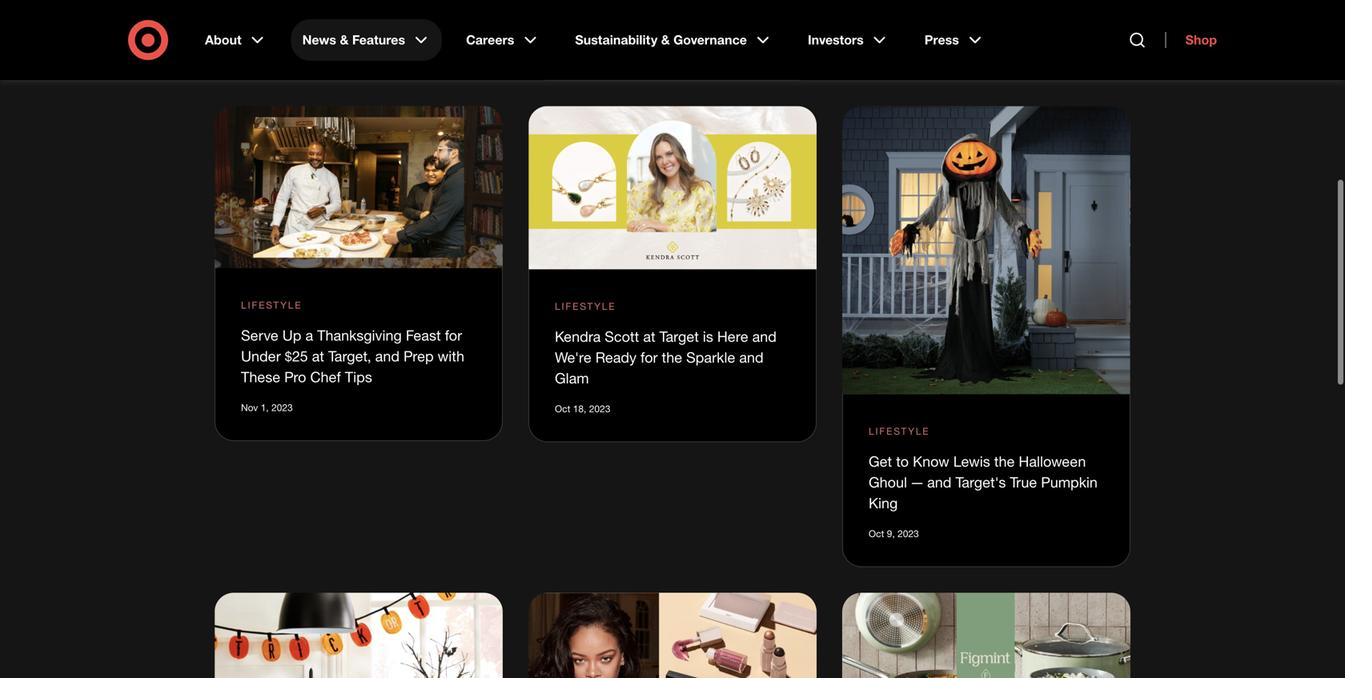 Task type: locate. For each thing, give the bounding box(es) containing it.
0 vertical spatial at
[[643, 328, 656, 345]]

kendra
[[555, 328, 601, 345]]

at inside kendra scott at target is here and we're ready for the sparkle and glam
[[643, 328, 656, 345]]

here
[[718, 328, 749, 345]]

at right scott
[[643, 328, 656, 345]]

2023 right 9,
[[898, 528, 919, 540]]

thanksgiving
[[317, 327, 402, 344]]

at
[[643, 328, 656, 345], [312, 348, 324, 365]]

halloween
[[1019, 453, 1086, 470]]

0 vertical spatial for
[[445, 327, 462, 344]]

1 vertical spatial for
[[641, 349, 658, 366]]

2 horizontal spatial lifestyle
[[869, 425, 930, 437]]

shop
[[1186, 32, 1217, 48]]

kendra scott at target is here and we're ready for the sparkle and glam
[[555, 328, 777, 387]]

press
[[925, 32, 959, 48]]

and inside serve up a thanksgiving feast for under $25 at target, and prep with these pro chef tips
[[375, 348, 400, 365]]

1 horizontal spatial the
[[995, 453, 1015, 470]]

2023 right 1,
[[271, 402, 293, 414]]

18,
[[573, 403, 587, 415]]

pumpkin
[[1041, 474, 1098, 491]]

2 & from the left
[[661, 32, 670, 48]]

oct
[[555, 403, 571, 415], [869, 528, 885, 540]]

1 horizontal spatial for
[[641, 349, 658, 366]]

14,
[[261, 32, 274, 44]]

0 vertical spatial the
[[662, 349, 682, 366]]

for up with
[[445, 327, 462, 344]]

investors
[[808, 32, 864, 48]]

a grinning lewis the halloween ghoul stands in front of a house. image
[[843, 106, 1131, 395]]

serve up a thanksgiving feast for under $25 at target, and prep with these pro chef tips link
[[241, 327, 465, 386]]

get
[[869, 453, 892, 470]]

up
[[283, 327, 302, 344]]

under
[[241, 348, 281, 365]]

1 vertical spatial at
[[312, 348, 324, 365]]

the inside kendra scott at target is here and we're ready for the sparkle and glam
[[662, 349, 682, 366]]

0 horizontal spatial dec
[[241, 32, 258, 44]]

oct 18, 2023
[[555, 403, 611, 415]]

the
[[662, 349, 682, 366], [995, 453, 1015, 470]]

know
[[913, 453, 950, 470]]

lifestyle up "kendra"
[[555, 300, 616, 312]]

lifestyle link up serve
[[241, 298, 302, 313]]

three kendra scott necklaces; kendra scott wearing a yellow top; and kendra scott earrings and necklace. image
[[529, 106, 817, 269]]

0 vertical spatial oct
[[555, 403, 571, 415]]

0 horizontal spatial oct
[[555, 403, 571, 415]]

and right here
[[753, 328, 777, 345]]

and left prep
[[375, 348, 400, 365]]

1 horizontal spatial oct
[[869, 528, 885, 540]]

lifestyle up serve
[[241, 299, 302, 311]]

dec left 12,
[[555, 41, 572, 53]]

target
[[660, 328, 699, 345]]

& left governance
[[661, 32, 670, 48]]

dec left 14,
[[241, 32, 258, 44]]

0 horizontal spatial lifestyle
[[241, 299, 302, 311]]

1 horizontal spatial at
[[643, 328, 656, 345]]

for
[[445, 327, 462, 344], [641, 349, 658, 366]]

2 horizontal spatial lifestyle link
[[869, 424, 930, 439]]

and right the —
[[928, 474, 952, 491]]

lifestyle link
[[241, 298, 302, 313], [555, 299, 616, 313], [869, 424, 930, 439]]

we're
[[555, 349, 592, 366]]

lifestyle
[[241, 299, 302, 311], [555, 300, 616, 312], [869, 425, 930, 437]]

a smiling chef mitchell prepares food dishes alongside two people wearing all black professional attire. image
[[215, 106, 503, 268]]

target's
[[956, 474, 1006, 491]]

ghoul
[[869, 474, 907, 491]]

and
[[753, 328, 777, 345], [375, 348, 400, 365], [740, 349, 764, 366], [928, 474, 952, 491]]

9,
[[887, 528, 895, 540]]

0 horizontal spatial lifestyle link
[[241, 298, 302, 313]]

1 & from the left
[[340, 32, 349, 48]]

oct left 18,
[[555, 403, 571, 415]]

nov
[[241, 402, 258, 414]]

1 horizontal spatial lifestyle link
[[555, 299, 616, 313]]

lifestyle link for kendra
[[555, 299, 616, 313]]

ready
[[596, 349, 637, 366]]

1 horizontal spatial &
[[661, 32, 670, 48]]

serve up a thanksgiving feast for under $25 at target, and prep with these pro chef tips
[[241, 327, 465, 386]]

—
[[911, 474, 924, 491]]

at right $25
[[312, 348, 324, 365]]

is
[[703, 328, 714, 345]]

12,
[[575, 41, 588, 53]]

lifestyle link for serve
[[241, 298, 302, 313]]

news & features
[[302, 32, 405, 48]]

1 horizontal spatial lifestyle
[[555, 300, 616, 312]]

2023
[[277, 32, 298, 44], [591, 41, 612, 53], [271, 402, 293, 414], [589, 403, 611, 415], [898, 528, 919, 540]]

dec 14, 2023 dec 12, 2023
[[241, 32, 612, 53]]

&
[[340, 32, 349, 48], [661, 32, 670, 48]]

oct 9, 2023
[[869, 528, 919, 540]]

0 horizontal spatial &
[[340, 32, 349, 48]]

1 vertical spatial the
[[995, 453, 1015, 470]]

for right ready
[[641, 349, 658, 366]]

shop link
[[1166, 32, 1217, 48]]

lifestyle link up "kendra"
[[555, 299, 616, 313]]

2023 for kendra
[[589, 403, 611, 415]]

careers
[[466, 32, 514, 48]]

0 horizontal spatial at
[[312, 348, 324, 365]]

features
[[352, 32, 405, 48]]

oct for get to know lewis the halloween ghoul — and target's true pumpkin king
[[869, 528, 885, 540]]

careers link
[[455, 19, 551, 61]]

the down target
[[662, 349, 682, 366]]

& right news
[[340, 32, 349, 48]]

dec
[[241, 32, 258, 44], [555, 41, 572, 53]]

0 horizontal spatial the
[[662, 349, 682, 366]]

2023 right 18,
[[589, 403, 611, 415]]

lifestyle up to
[[869, 425, 930, 437]]

the up true
[[995, 453, 1015, 470]]

oct left 9,
[[869, 528, 885, 540]]

mint green pots and pans on a stove and the word "figmint" and logo on a green background. image
[[843, 593, 1131, 678]]

1 vertical spatial oct
[[869, 528, 885, 540]]

prep
[[404, 348, 434, 365]]

lifestyle link up to
[[869, 424, 930, 439]]

nov 1, 2023
[[241, 402, 293, 414]]

the inside the 'get to know lewis the halloween ghoul — and target's true pumpkin king'
[[995, 453, 1015, 470]]

0 horizontal spatial for
[[445, 327, 462, 344]]

scott
[[605, 328, 639, 345]]



Task type: describe. For each thing, give the bounding box(es) containing it.
2023 right 14,
[[277, 32, 298, 44]]

get to know lewis the halloween ghoul — and target's true pumpkin king
[[869, 453, 1098, 512]]

2023 for serve
[[271, 402, 293, 414]]

get to know lewis the halloween ghoul — and target's true pumpkin king link
[[869, 453, 1098, 512]]

& for features
[[340, 32, 349, 48]]

lifestyle for get
[[869, 425, 930, 437]]

about
[[205, 32, 242, 48]]

sparkle
[[686, 349, 736, 366]]

lewis
[[954, 453, 991, 470]]

governance
[[674, 32, 747, 48]]

pro
[[284, 369, 306, 386]]

1,
[[261, 402, 269, 414]]

glam
[[555, 370, 589, 387]]

with
[[438, 348, 465, 365]]

these
[[241, 369, 280, 386]]

lifestyle for kendra
[[555, 300, 616, 312]]

investors link
[[797, 19, 901, 61]]

tips
[[345, 369, 372, 386]]

true
[[1010, 474, 1037, 491]]

about link
[[194, 19, 278, 61]]

news
[[302, 32, 336, 48]]

for inside kendra scott at target is here and we're ready for the sparkle and glam
[[641, 349, 658, 366]]

chef
[[310, 369, 341, 386]]

1 horizontal spatial dec
[[555, 41, 572, 53]]

target,
[[328, 348, 371, 365]]

sustainability
[[575, 32, 658, 48]]

and inside the 'get to know lewis the halloween ghoul — and target's true pumpkin king'
[[928, 474, 952, 491]]

2023 for get
[[898, 528, 919, 540]]

a
[[306, 327, 313, 344]]

at inside serve up a thanksgiving feast for under $25 at target, and prep with these pro chef tips
[[312, 348, 324, 365]]

news & features link
[[291, 19, 442, 61]]

a photo of rihanna next to an image of several fenty beauty makeup items. image
[[529, 593, 817, 678]]

lifestyle link for get
[[869, 424, 930, 439]]

2023 right 12,
[[591, 41, 612, 53]]

kendra scott at target is here and we're ready for the sparkle and glam link
[[555, 328, 777, 387]]

to
[[896, 453, 909, 470]]

press link
[[914, 19, 996, 61]]

king
[[869, 495, 898, 512]]

$25
[[285, 348, 308, 365]]

sustainability & governance link
[[564, 19, 784, 61]]

sustainability & governance
[[575, 32, 747, 48]]

& for governance
[[661, 32, 670, 48]]

lifestyle for serve
[[241, 299, 302, 311]]

for inside serve up a thanksgiving feast for under $25 at target, and prep with these pro chef tips
[[445, 327, 462, 344]]

serve
[[241, 327, 279, 344]]

oct for kendra scott at target is here and we're ready for the sparkle and glam
[[555, 403, 571, 415]]

and down here
[[740, 349, 764, 366]]

feast
[[406, 327, 441, 344]]



Task type: vqa. For each thing, say whether or not it's contained in the screenshot.
the right your
no



